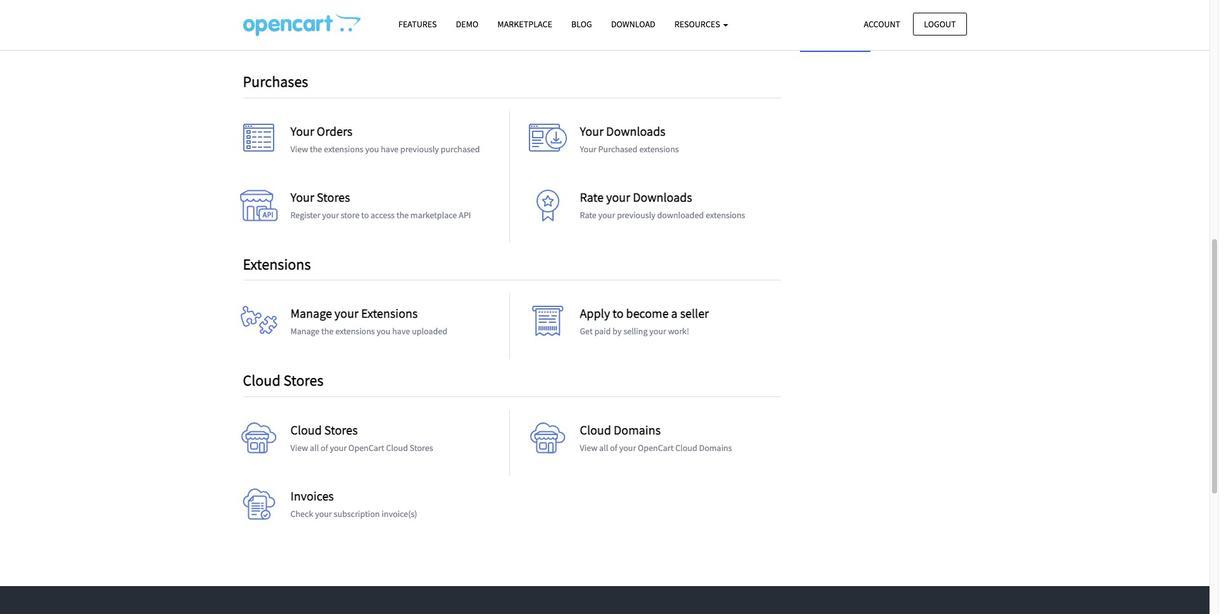 Task type: locate. For each thing, give the bounding box(es) containing it.
0 vertical spatial apply
[[291, 27, 312, 38]]

1 horizontal spatial opencart
[[638, 443, 674, 454]]

1 vertical spatial rate
[[580, 209, 597, 221]]

your left work! at bottom right
[[650, 326, 667, 338]]

of inside cloud stores view all of your opencart cloud stores
[[321, 443, 328, 454]]

your left orders
[[291, 123, 314, 139]]

your
[[291, 123, 314, 139], [580, 123, 604, 139], [580, 143, 597, 155], [291, 189, 314, 205]]

apply up paid
[[580, 306, 610, 322]]

apply to become a seller image
[[529, 306, 567, 345]]

invoices
[[291, 488, 334, 504]]

2 vertical spatial to
[[613, 306, 624, 322]]

invoice(s)
[[382, 509, 417, 520]]

extensions inside manage your extensions manage the extensions you have uploaded
[[361, 306, 418, 322]]

become inside partner up apply to become a partner
[[323, 27, 353, 38]]

your orders image
[[240, 124, 278, 162]]

all down cloud domains link
[[600, 443, 609, 454]]

paypal image
[[800, 0, 967, 52]]

all inside cloud stores view all of your opencart cloud stores
[[310, 443, 319, 454]]

0 vertical spatial to
[[314, 27, 321, 38]]

become
[[323, 27, 353, 38], [626, 306, 669, 322]]

extensions
[[243, 254, 311, 274], [361, 306, 418, 322]]

your orders link
[[291, 123, 353, 139]]

features link
[[389, 13, 447, 36]]

1 vertical spatial you
[[377, 326, 391, 338]]

opencart down cloud domains link
[[638, 443, 674, 454]]

0 vertical spatial downloads
[[606, 123, 666, 139]]

0 vertical spatial you
[[365, 143, 379, 155]]

0 vertical spatial have
[[381, 143, 399, 155]]

1 horizontal spatial of
[[610, 443, 618, 454]]

rate
[[580, 189, 604, 205], [580, 209, 597, 221]]

logout link
[[914, 12, 967, 36]]

of down cloud stores 'link'
[[321, 443, 328, 454]]

1 vertical spatial extensions
[[361, 306, 418, 322]]

to
[[314, 27, 321, 38], [361, 209, 369, 221], [613, 306, 624, 322]]

view
[[291, 143, 308, 155], [291, 443, 308, 454], [580, 443, 598, 454]]

your down invoices link
[[315, 509, 332, 520]]

your stores link
[[291, 189, 350, 205]]

have left uploaded
[[392, 326, 410, 338]]

cloud
[[243, 371, 281, 391], [291, 422, 322, 438], [580, 422, 611, 438], [386, 443, 408, 454], [676, 443, 698, 454]]

view all of your opencart cloud domains link
[[580, 443, 732, 454]]

2 opencart from the left
[[638, 443, 674, 454]]

have
[[381, 143, 399, 155], [392, 326, 410, 338]]

manage the extensions you have uploaded link
[[291, 326, 448, 338]]

invoices check your subscription invoice(s)
[[291, 488, 417, 520]]

you down the manage your extensions link at the left of the page
[[377, 326, 391, 338]]

marketplace
[[411, 209, 457, 221]]

downloads up rate your previously downloaded extensions 'link'
[[633, 189, 693, 205]]

0 vertical spatial a
[[355, 27, 359, 38]]

access
[[371, 209, 395, 221]]

rate your downloads image
[[529, 190, 567, 228]]

cloud stores image
[[240, 423, 278, 461]]

extensions
[[324, 143, 364, 155], [640, 143, 679, 155], [706, 209, 746, 221], [335, 326, 375, 338]]

have inside manage your extensions manage the extensions you have uploaded
[[392, 326, 410, 338]]

apply inside 'apply to become a seller get paid by selling your work!'
[[580, 306, 610, 322]]

view down cloud stores 'link'
[[291, 443, 308, 454]]

0 horizontal spatial to
[[314, 27, 321, 38]]

extensions down orders
[[324, 143, 364, 155]]

have up your stores register your store to access the marketplace api
[[381, 143, 399, 155]]

opencart for stores
[[349, 443, 384, 454]]

2 horizontal spatial to
[[613, 306, 624, 322]]

opencart
[[349, 443, 384, 454], [638, 443, 674, 454]]

your inside your stores register your store to access the marketplace api
[[291, 189, 314, 205]]

check your subscription invoice(s) link
[[291, 509, 417, 520]]

stores
[[317, 189, 350, 205], [284, 371, 324, 391], [324, 422, 358, 438], [410, 443, 433, 454]]

previously inside rate your downloads rate your previously downloaded extensions
[[617, 209, 656, 221]]

1 vertical spatial downloads
[[633, 189, 693, 205]]

purchased
[[441, 143, 480, 155]]

become up 'selling'
[[626, 306, 669, 322]]

api
[[459, 209, 471, 221]]

cloud domains link
[[580, 422, 661, 438]]

cloud for cloud stores
[[243, 371, 281, 391]]

view inside cloud stores view all of your opencart cloud stores
[[291, 443, 308, 454]]

your inside cloud domains view all of your opencart cloud domains
[[619, 443, 636, 454]]

1 vertical spatial have
[[392, 326, 410, 338]]

1 opencart from the left
[[349, 443, 384, 454]]

a inside 'apply to become a seller get paid by selling your work!'
[[672, 306, 678, 322]]

domains
[[614, 422, 661, 438], [699, 443, 732, 454]]

you
[[365, 143, 379, 155], [377, 326, 391, 338]]

of
[[321, 443, 328, 454], [610, 443, 618, 454]]

extensions down your downloads link
[[640, 143, 679, 155]]

of for stores
[[321, 443, 328, 454]]

extensions down the manage your extensions link at the left of the page
[[335, 326, 375, 338]]

1 vertical spatial previously
[[617, 209, 656, 221]]

apply to become a partner image
[[240, 7, 278, 45]]

selling
[[624, 326, 648, 338]]

your up register
[[291, 189, 314, 205]]

the down your orders link
[[310, 143, 322, 155]]

purchased
[[599, 143, 638, 155]]

2 all from the left
[[600, 443, 609, 454]]

0 horizontal spatial extensions
[[243, 254, 311, 274]]

your down cloud domains link
[[619, 443, 636, 454]]

extensions down register
[[243, 254, 311, 274]]

1 of from the left
[[321, 443, 328, 454]]

0 horizontal spatial of
[[321, 443, 328, 454]]

view inside your orders view the extensions you have previously purchased
[[291, 143, 308, 155]]

opencart for domains
[[638, 443, 674, 454]]

cloud for cloud domains view all of your opencart cloud domains
[[580, 422, 611, 438]]

your up manage the extensions you have uploaded link
[[335, 306, 359, 322]]

your up purchased
[[580, 123, 604, 139]]

get paid by selling your work! link
[[580, 326, 690, 338]]

to right store
[[361, 209, 369, 221]]

1 vertical spatial become
[[626, 306, 669, 322]]

previously down rate your downloads link
[[617, 209, 656, 221]]

0 vertical spatial previously
[[401, 143, 439, 155]]

0 horizontal spatial all
[[310, 443, 319, 454]]

the down the manage your extensions link at the left of the page
[[321, 326, 334, 338]]

extensions right downloaded
[[706, 209, 746, 221]]

the inside manage your extensions manage the extensions you have uploaded
[[321, 326, 334, 338]]

all down cloud stores 'link'
[[310, 443, 319, 454]]

marketplace
[[498, 18, 553, 30]]

subscription
[[334, 509, 380, 520]]

0 vertical spatial manage
[[291, 306, 332, 322]]

marketplace link
[[488, 13, 562, 36]]

1 vertical spatial the
[[397, 209, 409, 221]]

all inside cloud domains view all of your opencart cloud domains
[[600, 443, 609, 454]]

a
[[355, 27, 359, 38], [672, 306, 678, 322]]

1 horizontal spatial extensions
[[361, 306, 418, 322]]

your for your downloads
[[580, 123, 604, 139]]

of down cloud domains link
[[610, 443, 618, 454]]

previously left purchased
[[401, 143, 439, 155]]

paid
[[595, 326, 611, 338]]

all
[[310, 443, 319, 454], [600, 443, 609, 454]]

demo link
[[447, 13, 488, 36]]

1 vertical spatial manage
[[291, 326, 320, 338]]

1 vertical spatial domains
[[699, 443, 732, 454]]

apply to become a partner link
[[291, 27, 389, 38]]

1 horizontal spatial all
[[600, 443, 609, 454]]

extensions inside manage your extensions manage the extensions you have uploaded
[[335, 326, 375, 338]]

you up your stores register your store to access the marketplace api
[[365, 143, 379, 155]]

1 vertical spatial apply
[[580, 306, 610, 322]]

your inside the invoices check your subscription invoice(s)
[[315, 509, 332, 520]]

your inside your orders view the extensions you have previously purchased
[[291, 123, 314, 139]]

1 horizontal spatial become
[[626, 306, 669, 322]]

extensions up manage the extensions you have uploaded link
[[361, 306, 418, 322]]

all for domains
[[600, 443, 609, 454]]

view inside cloud domains view all of your opencart cloud domains
[[580, 443, 598, 454]]

download link
[[602, 13, 665, 36]]

1 vertical spatial a
[[672, 306, 678, 322]]

0 horizontal spatial become
[[323, 27, 353, 38]]

opencart inside cloud stores view all of your opencart cloud stores
[[349, 443, 384, 454]]

opencart down cloud stores 'link'
[[349, 443, 384, 454]]

1 all from the left
[[310, 443, 319, 454]]

0 horizontal spatial a
[[355, 27, 359, 38]]

your for your stores
[[291, 189, 314, 205]]

0 vertical spatial domains
[[614, 422, 661, 438]]

to down partner up link
[[314, 27, 321, 38]]

0 vertical spatial the
[[310, 143, 322, 155]]

have inside your orders view the extensions you have previously purchased
[[381, 143, 399, 155]]

previously
[[401, 143, 439, 155], [617, 209, 656, 221]]

1 horizontal spatial a
[[672, 306, 678, 322]]

2 of from the left
[[610, 443, 618, 454]]

view down cloud domains link
[[580, 443, 598, 454]]

purchases
[[243, 72, 308, 91]]

downloads up your purchased extensions link
[[606, 123, 666, 139]]

downloads
[[606, 123, 666, 139], [633, 189, 693, 205]]

view down your orders link
[[291, 143, 308, 155]]

0 horizontal spatial apply
[[291, 27, 312, 38]]

apply
[[291, 27, 312, 38], [580, 306, 610, 322]]

0 vertical spatial become
[[323, 27, 353, 38]]

your
[[606, 189, 631, 205], [322, 209, 339, 221], [599, 209, 615, 221], [335, 306, 359, 322], [650, 326, 667, 338], [330, 443, 347, 454], [619, 443, 636, 454], [315, 509, 332, 520]]

partner up apply to become a partner
[[291, 6, 389, 38]]

1 horizontal spatial to
[[361, 209, 369, 221]]

your down cloud stores 'link'
[[330, 443, 347, 454]]

demo
[[456, 18, 479, 30]]

0 horizontal spatial previously
[[401, 143, 439, 155]]

0 vertical spatial rate
[[580, 189, 604, 205]]

to up the by
[[613, 306, 624, 322]]

extensions inside your downloads your purchased extensions
[[640, 143, 679, 155]]

manage
[[291, 306, 332, 322], [291, 326, 320, 338]]

apply down partner
[[291, 27, 312, 38]]

0 horizontal spatial opencart
[[349, 443, 384, 454]]

become down up
[[323, 27, 353, 38]]

stores inside your stores register your store to access the marketplace api
[[317, 189, 350, 205]]

the
[[310, 143, 322, 155], [397, 209, 409, 221], [321, 326, 334, 338]]

1 horizontal spatial apply
[[580, 306, 610, 322]]

your left store
[[322, 209, 339, 221]]

0 horizontal spatial domains
[[614, 422, 661, 438]]

apply inside partner up apply to become a partner
[[291, 27, 312, 38]]

1 vertical spatial to
[[361, 209, 369, 221]]

your purchased extensions link
[[580, 143, 679, 155]]

features
[[399, 18, 437, 30]]

of inside cloud domains view all of your opencart cloud domains
[[610, 443, 618, 454]]

manage your extensions image
[[240, 306, 278, 345]]

1 horizontal spatial previously
[[617, 209, 656, 221]]

resources link
[[665, 13, 738, 36]]

2 vertical spatial the
[[321, 326, 334, 338]]

a up work! at bottom right
[[672, 306, 678, 322]]

a left partner
[[355, 27, 359, 38]]

uploaded
[[412, 326, 448, 338]]

0 vertical spatial extensions
[[243, 254, 311, 274]]

opencart inside cloud domains view all of your opencart cloud domains
[[638, 443, 674, 454]]

the right the access
[[397, 209, 409, 221]]



Task type: vqa. For each thing, say whether or not it's contained in the screenshot.
2nd the different
no



Task type: describe. For each thing, give the bounding box(es) containing it.
blog
[[572, 18, 592, 30]]

cloud domains image
[[529, 423, 567, 461]]

your left purchased
[[580, 143, 597, 155]]

the inside your orders view the extensions you have previously purchased
[[310, 143, 322, 155]]

view for cloud domains
[[580, 443, 598, 454]]

extensions inside rate your downloads rate your previously downloaded extensions
[[706, 209, 746, 221]]

apply to become a seller get paid by selling your work!
[[580, 306, 709, 338]]

1 horizontal spatial domains
[[699, 443, 732, 454]]

the inside your stores register your store to access the marketplace api
[[397, 209, 409, 221]]

partner
[[291, 6, 330, 22]]

you inside manage your extensions manage the extensions you have uploaded
[[377, 326, 391, 338]]

your for your orders
[[291, 123, 314, 139]]

apply to become a seller link
[[580, 306, 709, 322]]

account
[[864, 18, 901, 30]]

partner up link
[[291, 6, 348, 22]]

orders
[[317, 123, 353, 139]]

cloud for cloud stores view all of your opencart cloud stores
[[291, 422, 322, 438]]

your stores register your store to access the marketplace api
[[291, 189, 471, 221]]

become inside 'apply to become a seller get paid by selling your work!'
[[626, 306, 669, 322]]

stores for your stores register your store to access the marketplace api
[[317, 189, 350, 205]]

your inside your stores register your store to access the marketplace api
[[322, 209, 339, 221]]

cloud stores view all of your opencart cloud stores
[[291, 422, 433, 454]]

your down rate your downloads link
[[599, 209, 615, 221]]

work!
[[668, 326, 690, 338]]

1 rate from the top
[[580, 189, 604, 205]]

get
[[580, 326, 593, 338]]

to inside 'apply to become a seller get paid by selling your work!'
[[613, 306, 624, 322]]

cloud domains view all of your opencart cloud domains
[[580, 422, 732, 454]]

downloads inside your downloads your purchased extensions
[[606, 123, 666, 139]]

manage your extensions manage the extensions you have uploaded
[[291, 306, 448, 338]]

partner
[[361, 27, 389, 38]]

view for cloud stores
[[291, 443, 308, 454]]

your stores image
[[240, 190, 278, 228]]

cloud stores link
[[291, 422, 358, 438]]

register your store to access the marketplace api link
[[291, 209, 471, 221]]

rate your previously downloaded extensions link
[[580, 209, 746, 221]]

downloads inside rate your downloads rate your previously downloaded extensions
[[633, 189, 693, 205]]

view for your orders
[[291, 143, 308, 155]]

up
[[333, 6, 348, 22]]

your inside manage your extensions manage the extensions you have uploaded
[[335, 306, 359, 322]]

your inside 'apply to become a seller get paid by selling your work!'
[[650, 326, 667, 338]]

view the extensions you have previously purchased link
[[291, 143, 480, 155]]

your downloads image
[[529, 124, 567, 162]]

resources
[[675, 18, 722, 30]]

all for stores
[[310, 443, 319, 454]]

to inside partner up apply to become a partner
[[314, 27, 321, 38]]

cloud stores
[[243, 371, 324, 391]]

invoices link
[[291, 488, 334, 504]]

check
[[291, 509, 313, 520]]

logout
[[924, 18, 956, 30]]

2 rate from the top
[[580, 209, 597, 221]]

account link
[[853, 12, 912, 36]]

store
[[341, 209, 360, 221]]

stores for cloud stores view all of your opencart cloud stores
[[324, 422, 358, 438]]

downloaded
[[658, 209, 704, 221]]

blog link
[[562, 13, 602, 36]]

2 manage from the top
[[291, 326, 320, 338]]

seller
[[680, 306, 709, 322]]

your up rate your previously downloaded extensions 'link'
[[606, 189, 631, 205]]

opencart - your account image
[[243, 13, 360, 36]]

you inside your orders view the extensions you have previously purchased
[[365, 143, 379, 155]]

a inside partner up apply to become a partner
[[355, 27, 359, 38]]

download
[[611, 18, 656, 30]]

stores for cloud stores
[[284, 371, 324, 391]]

your orders view the extensions you have previously purchased
[[291, 123, 480, 155]]

extensions inside your orders view the extensions you have previously purchased
[[324, 143, 364, 155]]

by
[[613, 326, 622, 338]]

to inside your stores register your store to access the marketplace api
[[361, 209, 369, 221]]

manage your extensions link
[[291, 306, 418, 322]]

edit seller information image
[[240, 489, 278, 527]]

your downloads link
[[580, 123, 666, 139]]

rate your downloads rate your previously downloaded extensions
[[580, 189, 746, 221]]

register
[[291, 209, 321, 221]]

view all of your opencart cloud stores link
[[291, 443, 433, 454]]

of for domains
[[610, 443, 618, 454]]

previously inside your orders view the extensions you have previously purchased
[[401, 143, 439, 155]]

your inside cloud stores view all of your opencart cloud stores
[[330, 443, 347, 454]]

your downloads your purchased extensions
[[580, 123, 679, 155]]

1 manage from the top
[[291, 306, 332, 322]]

rate your downloads link
[[580, 189, 693, 205]]



